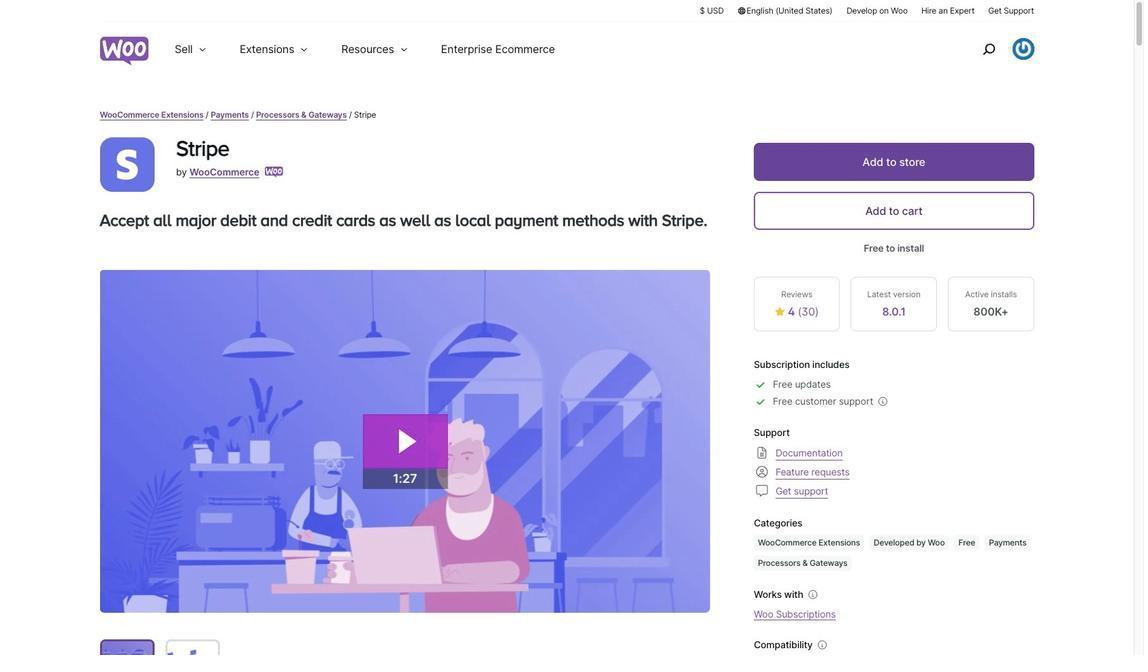 Task type: locate. For each thing, give the bounding box(es) containing it.
developed by woocommerce image
[[265, 167, 283, 178]]

open account menu image
[[1012, 38, 1034, 60]]

message image
[[754, 483, 770, 499]]

circle info image
[[806, 588, 820, 602]]

circle user image
[[754, 464, 770, 480]]

search image
[[978, 38, 999, 60]]

product icon image
[[100, 138, 154, 192]]



Task type: describe. For each thing, give the bounding box(es) containing it.
file lines image
[[754, 445, 770, 461]]

circle info image
[[815, 639, 829, 652]]

service navigation menu element
[[953, 27, 1034, 71]]

product video thumbnail image
[[102, 642, 152, 656]]

breadcrumb element
[[100, 109, 1034, 121]]



Task type: vqa. For each thing, say whether or not it's contained in the screenshot.
arrow trend up icon
no



